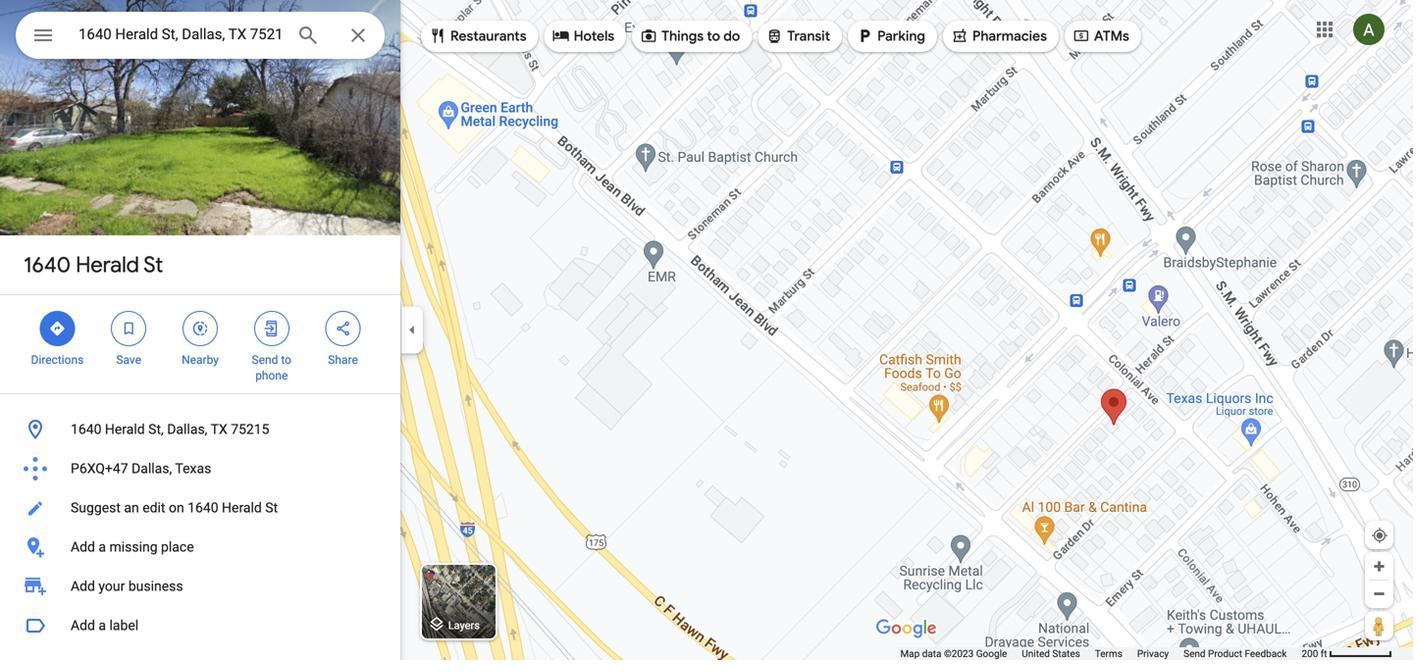 Task type: describe. For each thing, give the bounding box(es) containing it.
footer inside google maps element
[[901, 648, 1302, 661]]


[[552, 25, 570, 47]]

privacy button
[[1138, 648, 1169, 661]]

add a label
[[71, 618, 139, 634]]

1 vertical spatial dallas,
[[132, 461, 172, 477]]

nearby
[[182, 353, 219, 367]]

share
[[328, 353, 358, 367]]

restaurants
[[451, 27, 527, 45]]

add for add your business
[[71, 579, 95, 595]]

google
[[977, 648, 1008, 660]]


[[120, 318, 138, 340]]

layers
[[448, 620, 480, 632]]

send product feedback
[[1184, 648, 1288, 660]]


[[1073, 25, 1091, 47]]


[[856, 25, 874, 47]]

your
[[99, 579, 125, 595]]

add a missing place
[[71, 539, 194, 556]]

1640 for 1640 herald st, dallas, tx 75215
[[71, 422, 102, 438]]

suggest
[[71, 500, 121, 516]]


[[48, 318, 66, 340]]

1640 Herald St, Dallas, TX 75215 field
[[16, 12, 385, 59]]

add for add a label
[[71, 618, 95, 634]]

to inside send to phone
[[281, 353, 292, 367]]

©2023
[[944, 648, 974, 660]]

missing
[[109, 539, 158, 556]]

feedback
[[1245, 648, 1288, 660]]


[[334, 318, 352, 340]]

1640 herald st, dallas, tx 75215
[[71, 422, 270, 438]]

states
[[1053, 648, 1081, 660]]

parking
[[878, 27, 926, 45]]

0 vertical spatial dallas,
[[167, 422, 208, 438]]

st inside "button"
[[265, 500, 278, 516]]

 search field
[[16, 12, 385, 63]]

map data ©2023 google
[[901, 648, 1008, 660]]

united states button
[[1022, 648, 1081, 661]]

none field inside 1640 herald st, dallas, tx 75215 field
[[79, 23, 281, 46]]

map
[[901, 648, 920, 660]]

0 horizontal spatial st
[[144, 251, 163, 279]]

zoom in image
[[1373, 560, 1387, 574]]

tx
[[211, 422, 228, 438]]

terms button
[[1095, 648, 1123, 661]]

add your business link
[[0, 567, 401, 607]]

 hotels
[[552, 25, 615, 47]]

directions
[[31, 353, 84, 367]]

data
[[923, 648, 942, 660]]


[[191, 318, 209, 340]]

label
[[109, 618, 139, 634]]

 transit
[[766, 25, 831, 47]]



Task type: vqa. For each thing, say whether or not it's contained in the screenshot.


Task type: locate. For each thing, give the bounding box(es) containing it.
save
[[116, 353, 141, 367]]

herald left st,
[[105, 422, 145, 438]]

add a label button
[[0, 607, 401, 646]]

1 horizontal spatial st
[[265, 500, 278, 516]]

1640
[[24, 251, 71, 279], [71, 422, 102, 438], [188, 500, 219, 516]]

1640 herald st, dallas, tx 75215 button
[[0, 410, 401, 450]]

3 add from the top
[[71, 618, 95, 634]]

 things to do
[[640, 25, 741, 47]]

pharmacies
[[973, 27, 1047, 45]]

to up phone
[[281, 353, 292, 367]]

footer
[[901, 648, 1302, 661]]

suggest an edit on 1640 herald st
[[71, 500, 278, 516]]

send inside button
[[1184, 648, 1206, 660]]


[[263, 318, 281, 340]]

1 vertical spatial a
[[99, 618, 106, 634]]

atms
[[1095, 27, 1130, 45]]

1640 herald st main content
[[0, 0, 401, 661]]


[[766, 25, 784, 47]]

0 vertical spatial 1640
[[24, 251, 71, 279]]

1640 inside "button"
[[188, 500, 219, 516]]

2 vertical spatial herald
[[222, 500, 262, 516]]

a
[[99, 539, 106, 556], [99, 618, 106, 634]]

send up phone
[[252, 353, 278, 367]]

1 vertical spatial add
[[71, 579, 95, 595]]

0 vertical spatial to
[[707, 27, 721, 45]]

None field
[[79, 23, 281, 46]]

show street view coverage image
[[1366, 612, 1394, 641]]

google maps element
[[0, 0, 1414, 661]]

1 vertical spatial st
[[265, 500, 278, 516]]

200
[[1302, 648, 1319, 660]]

things
[[662, 27, 704, 45]]

an
[[124, 500, 139, 516]]

dallas, up edit at the left of page
[[132, 461, 172, 477]]

200 ft button
[[1302, 648, 1393, 660]]

hotels
[[574, 27, 615, 45]]

privacy
[[1138, 648, 1169, 660]]

0 vertical spatial send
[[252, 353, 278, 367]]

1640 up the p6xq+47
[[71, 422, 102, 438]]

 restaurants
[[429, 25, 527, 47]]

google account: angela cha  
(angela.cha@adept.ai) image
[[1354, 14, 1385, 45]]

2 add from the top
[[71, 579, 95, 595]]


[[31, 21, 55, 50]]

a for missing
[[99, 539, 106, 556]]

herald
[[76, 251, 139, 279], [105, 422, 145, 438], [222, 500, 262, 516]]

send inside send to phone
[[252, 353, 278, 367]]

a for label
[[99, 618, 106, 634]]

send left product
[[1184, 648, 1206, 660]]

st,
[[148, 422, 164, 438]]

dallas,
[[167, 422, 208, 438], [132, 461, 172, 477]]

add for add a missing place
[[71, 539, 95, 556]]

send for send product feedback
[[1184, 648, 1206, 660]]

p6xq+47
[[71, 461, 128, 477]]

add left your
[[71, 579, 95, 595]]

2 vertical spatial 1640
[[188, 500, 219, 516]]

1640 right on
[[188, 500, 219, 516]]

footer containing map data ©2023 google
[[901, 648, 1302, 661]]

add
[[71, 539, 95, 556], [71, 579, 95, 595], [71, 618, 95, 634]]

 button
[[16, 12, 71, 63]]

 parking
[[856, 25, 926, 47]]

2 vertical spatial add
[[71, 618, 95, 634]]

1640 herald st
[[24, 251, 163, 279]]

1 vertical spatial 1640
[[71, 422, 102, 438]]


[[640, 25, 658, 47]]

united
[[1022, 648, 1050, 660]]

to left do on the top right of page
[[707, 27, 721, 45]]

send product feedback button
[[1184, 648, 1288, 661]]

0 horizontal spatial 1640
[[24, 251, 71, 279]]

p6xq+47 dallas, texas button
[[0, 450, 401, 489]]

herald inside button
[[105, 422, 145, 438]]

business
[[128, 579, 183, 595]]

send to phone
[[252, 353, 292, 383]]

zoom out image
[[1373, 587, 1387, 602]]


[[429, 25, 447, 47]]

0 horizontal spatial send
[[252, 353, 278, 367]]

dallas, right st,
[[167, 422, 208, 438]]

herald down the p6xq+47 dallas, texas button
[[222, 500, 262, 516]]

1640 inside button
[[71, 422, 102, 438]]

herald inside "button"
[[222, 500, 262, 516]]

suggest an edit on 1640 herald st button
[[0, 489, 401, 528]]

1 vertical spatial to
[[281, 353, 292, 367]]

1 vertical spatial herald
[[105, 422, 145, 438]]

united states
[[1022, 648, 1081, 660]]

a left missing at the left of the page
[[99, 539, 106, 556]]

2 a from the top
[[99, 618, 106, 634]]

 atms
[[1073, 25, 1130, 47]]

phone
[[255, 369, 288, 383]]

1 add from the top
[[71, 539, 95, 556]]

collapse side panel image
[[402, 320, 423, 341]]

0 vertical spatial st
[[144, 251, 163, 279]]

texas
[[175, 461, 211, 477]]

p6xq+47 dallas, texas
[[71, 461, 211, 477]]

herald for st,
[[105, 422, 145, 438]]

st down the p6xq+47 dallas, texas button
[[265, 500, 278, 516]]

place
[[161, 539, 194, 556]]

1 horizontal spatial to
[[707, 27, 721, 45]]

edit
[[143, 500, 165, 516]]

transit
[[788, 27, 831, 45]]

st
[[144, 251, 163, 279], [265, 500, 278, 516]]

actions for 1640 herald st region
[[0, 296, 401, 394]]

to inside  things to do
[[707, 27, 721, 45]]

1 vertical spatial send
[[1184, 648, 1206, 660]]

show your location image
[[1372, 527, 1389, 545]]

1640 for 1640 herald st
[[24, 251, 71, 279]]

0 vertical spatial herald
[[76, 251, 139, 279]]

a left the label on the left of page
[[99, 618, 106, 634]]

200 ft
[[1302, 648, 1328, 660]]


[[951, 25, 969, 47]]

1640 up 
[[24, 251, 71, 279]]

terms
[[1095, 648, 1123, 660]]

send for send to phone
[[252, 353, 278, 367]]

st up actions for 1640 herald st region
[[144, 251, 163, 279]]

1 horizontal spatial 1640
[[71, 422, 102, 438]]

do
[[724, 27, 741, 45]]

ft
[[1321, 648, 1328, 660]]

add left the label on the left of page
[[71, 618, 95, 634]]

on
[[169, 500, 184, 516]]

herald for st
[[76, 251, 139, 279]]

1 a from the top
[[99, 539, 106, 556]]

0 horizontal spatial to
[[281, 353, 292, 367]]

0 vertical spatial add
[[71, 539, 95, 556]]

add down suggest
[[71, 539, 95, 556]]

to
[[707, 27, 721, 45], [281, 353, 292, 367]]

 pharmacies
[[951, 25, 1047, 47]]

2 horizontal spatial 1640
[[188, 500, 219, 516]]

75215
[[231, 422, 270, 438]]

product
[[1209, 648, 1243, 660]]

herald up 
[[76, 251, 139, 279]]

add a missing place button
[[0, 528, 401, 567]]

1 horizontal spatial send
[[1184, 648, 1206, 660]]

add your business
[[71, 579, 183, 595]]

send
[[252, 353, 278, 367], [1184, 648, 1206, 660]]

0 vertical spatial a
[[99, 539, 106, 556]]



